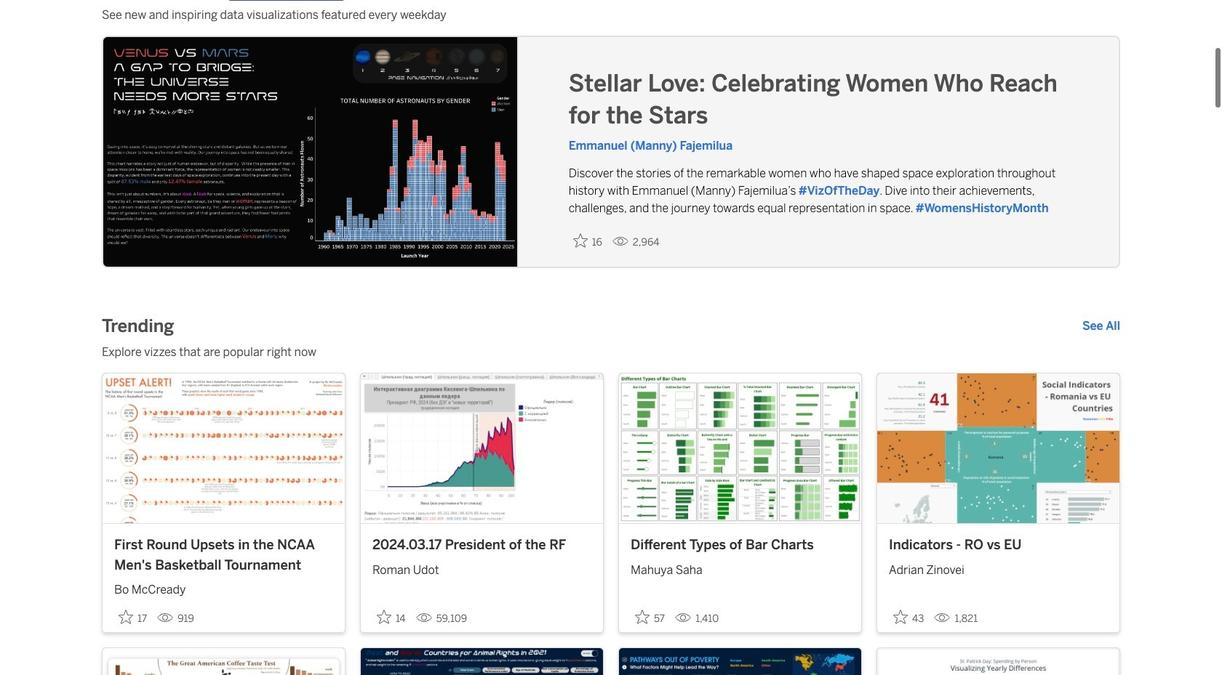 Task type: describe. For each thing, give the bounding box(es) containing it.
explore vizzes that are popular right now element
[[102, 344, 1121, 362]]

workbook thumbnail image for 1st add favorite icon from the right
[[878, 374, 1120, 524]]

see new and inspiring data visualizations featured every weekday element
[[102, 7, 1121, 24]]

0 vertical spatial add favorite image
[[573, 234, 588, 248]]

2 add favorite image from the left
[[377, 611, 391, 625]]

see all trending element
[[1083, 318, 1121, 335]]

3 workbook thumbnail image from the left
[[619, 374, 862, 524]]



Task type: locate. For each thing, give the bounding box(es) containing it.
1 horizontal spatial add favorite image
[[377, 611, 391, 625]]

tableau public viz of the day image
[[103, 37, 519, 270]]

add favorite image
[[119, 611, 133, 625], [377, 611, 391, 625], [894, 611, 908, 625]]

2 workbook thumbnail image from the left
[[361, 374, 603, 524]]

4 workbook thumbnail image from the left
[[878, 374, 1120, 524]]

2 horizontal spatial add favorite image
[[894, 611, 908, 625]]

Add Favorite button
[[569, 229, 607, 253], [114, 606, 151, 630], [373, 606, 410, 630], [631, 606, 670, 630], [889, 606, 929, 630]]

workbook thumbnail image
[[103, 374, 345, 524], [361, 374, 603, 524], [619, 374, 862, 524], [878, 374, 1120, 524]]

1 horizontal spatial add favorite image
[[635, 611, 650, 625]]

trending heading
[[102, 315, 174, 338]]

0 horizontal spatial add favorite image
[[119, 611, 133, 625]]

add favorite image
[[573, 234, 588, 248], [635, 611, 650, 625]]

3 add favorite image from the left
[[894, 611, 908, 625]]

1 add favorite image from the left
[[119, 611, 133, 625]]

workbook thumbnail image for second add favorite icon from the right
[[361, 374, 603, 524]]

1 workbook thumbnail image from the left
[[103, 374, 345, 524]]

workbook thumbnail image for third add favorite icon from right
[[103, 374, 345, 524]]

0 horizontal spatial add favorite image
[[573, 234, 588, 248]]

1 vertical spatial add favorite image
[[635, 611, 650, 625]]



Task type: vqa. For each thing, say whether or not it's contained in the screenshot.
Add Favorite image
yes



